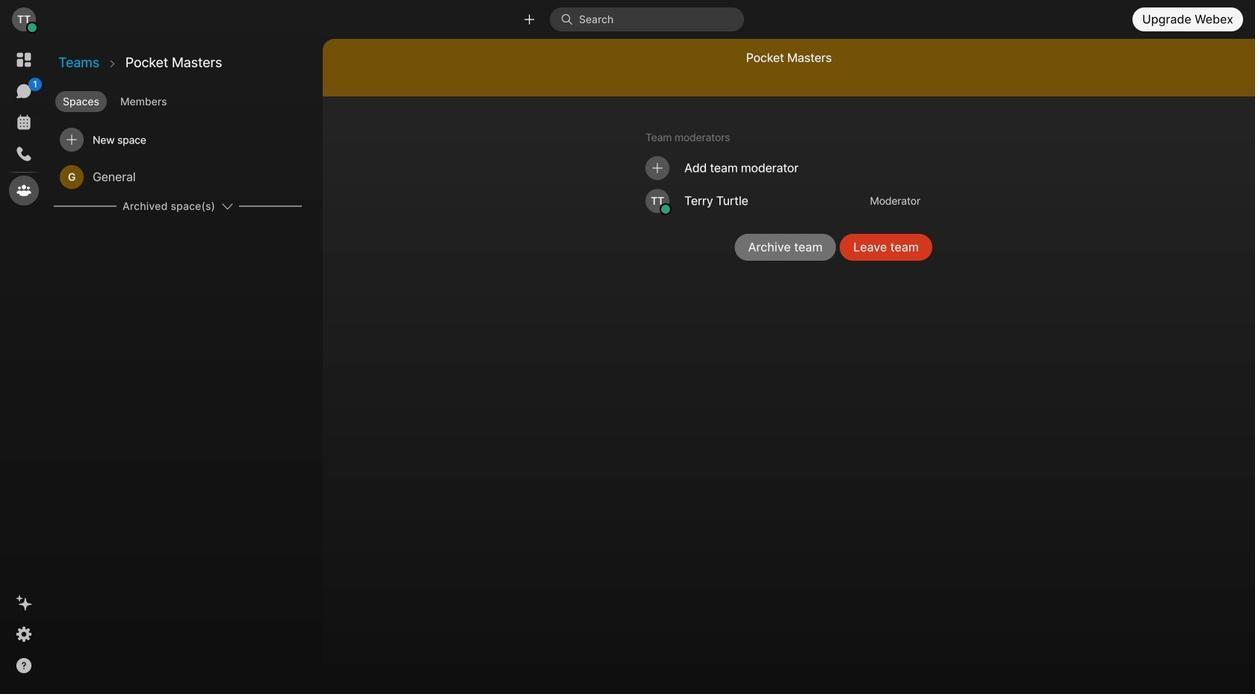 Task type: describe. For each thing, give the bounding box(es) containing it.
webex tab list
[[9, 45, 42, 206]]

terry turtle list item
[[634, 185, 933, 218]]



Task type: locate. For each thing, give the bounding box(es) containing it.
arrow down_16 image
[[221, 200, 233, 212]]

general list item
[[54, 158, 302, 196]]

list item
[[54, 121, 302, 158]]

tab list
[[52, 85, 321, 114]]

navigation
[[0, 39, 48, 694]]

team moderators list
[[634, 152, 933, 218]]

add team moderator list item
[[634, 152, 933, 185]]



Task type: vqa. For each thing, say whether or not it's contained in the screenshot.
'Messaging' tab
no



